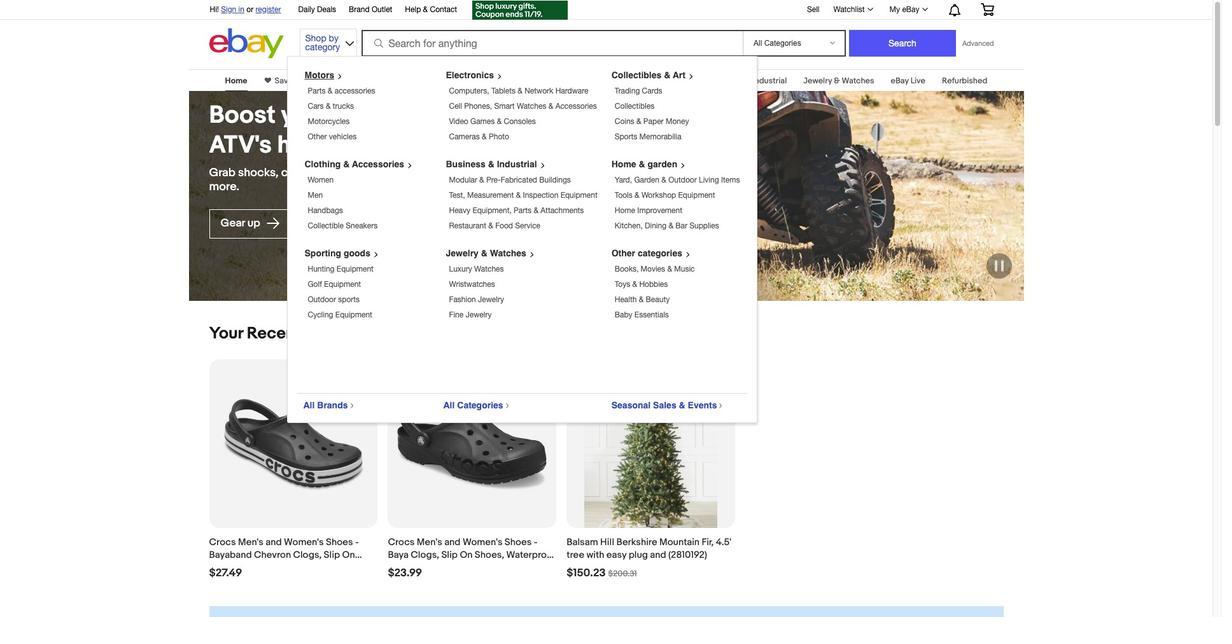 Task type: locate. For each thing, give the bounding box(es) containing it.
0 vertical spatial accessories
[[556, 102, 597, 111]]

women's inside crocs men's and women's shoes - baya clogs, slip on shoes, waterproof sandals
[[463, 537, 503, 549]]

0 vertical spatial collectibles link
[[416, 76, 462, 86]]

previous price $200.31 text field
[[608, 569, 637, 579]]

home & garden link
[[612, 159, 691, 169]]

items right viewed
[[377, 324, 418, 344]]

0 horizontal spatial garden
[[510, 76, 538, 86]]

1 men's from the left
[[238, 537, 264, 549]]

0 horizontal spatial collectibles link
[[416, 76, 462, 86]]

1 horizontal spatial other
[[612, 248, 635, 259]]

collectibles up cell at the left top
[[416, 76, 462, 86]]

business inside banner
[[446, 159, 486, 169]]

crocs for $27.49
[[209, 537, 236, 549]]

computers, tablets & network hardware link
[[449, 87, 589, 96]]

men link
[[308, 191, 323, 200]]

watches left the ebay live on the top right of the page
[[842, 76, 875, 86]]

1 vertical spatial garden
[[634, 176, 660, 185]]

0 horizontal spatial sporting
[[305, 248, 341, 259]]

refurbished
[[942, 76, 988, 86]]

industrial inside the "boost your utv or atv's handling" main content
[[753, 76, 787, 86]]

daily deals
[[298, 5, 336, 14]]

parts & accessories cars & trucks motorcycles other vehicles
[[308, 87, 375, 141]]

1 vertical spatial sporting
[[305, 248, 341, 259]]

home down tools
[[615, 206, 635, 215]]

2 crocs from the left
[[388, 537, 415, 549]]

advanced
[[963, 39, 994, 47]]

equipment up attachments
[[561, 191, 598, 200]]

watches
[[842, 76, 875, 86], [517, 102, 547, 111], [490, 248, 526, 259], [474, 265, 504, 274]]

- inside crocs men's and women's shoes - baya clogs, slip on shoes, waterproof sandals
[[534, 537, 538, 549]]

slip inside crocs men's and women's shoes - baya clogs, slip on shoes, waterproof sandals
[[442, 549, 458, 562]]

None submit
[[849, 30, 956, 57]]

0 horizontal spatial business & industrial
[[446, 159, 537, 169]]

1 clogs, from the left
[[293, 549, 322, 562]]

cameras & photo link
[[449, 132, 509, 141]]

0 vertical spatial jewelry & watches link
[[804, 76, 875, 86]]

1 horizontal spatial business & industrial
[[710, 76, 787, 86]]

account navigation
[[203, 0, 1004, 22]]

items inside yard, garden & outdoor living items tools & workshop equipment home improvement kitchen, dining & bar supplies
[[721, 176, 740, 185]]

1 horizontal spatial sporting
[[633, 76, 666, 86]]

sporting for sporting goods
[[633, 76, 666, 86]]

equipment down "goods"
[[337, 265, 374, 274]]

1 vertical spatial business
[[446, 159, 486, 169]]

0 vertical spatial or
[[247, 5, 254, 14]]

0 vertical spatial ebay
[[902, 5, 920, 14]]

men's
[[238, 537, 264, 549], [417, 537, 442, 549]]

living
[[699, 176, 719, 185]]

watchlist link
[[827, 2, 879, 17]]

yard, garden & outdoor living items tools & workshop equipment home improvement kitchen, dining & bar supplies
[[615, 176, 740, 230]]

1 horizontal spatial slip
[[442, 549, 458, 562]]

2 clogs, from the left
[[411, 549, 439, 562]]

saved link
[[271, 76, 298, 86]]

home up tablets
[[478, 76, 501, 86]]

and inside crocs men's and women's shoes - baya clogs, slip on shoes, waterproof sandals
[[445, 537, 461, 549]]

or for in
[[247, 5, 254, 14]]

jewelry
[[804, 76, 832, 86], [446, 248, 479, 259], [478, 295, 504, 304], [466, 311, 492, 320]]

ebay right my
[[902, 5, 920, 14]]

women's up shoes,
[[463, 537, 503, 549]]

health & beauty link
[[615, 295, 670, 304]]

$27.49 text field
[[209, 567, 242, 580]]

women's up chevron
[[284, 537, 324, 549]]

crocs up baya
[[388, 537, 415, 549]]

motors inside the "boost your utv or atv's handling" main content
[[314, 76, 341, 86]]

cycling equipment link
[[308, 311, 372, 320]]

accessories right a-
[[352, 159, 404, 169]]

1 vertical spatial toys
[[615, 280, 630, 289]]

collectibles down trading cards link
[[615, 102, 655, 111]]

water
[[209, 562, 234, 574]]

home & garden
[[478, 76, 538, 86]]

men's for $23.99
[[417, 537, 442, 549]]

1 horizontal spatial garden
[[634, 176, 660, 185]]

saved
[[275, 76, 298, 86]]

crocs inside the crocs men's and women's shoes - bayaband chevron clogs, slip on water shoes
[[209, 537, 236, 549]]

cell phones, smart watches & accessories link
[[449, 102, 597, 111]]

cameras
[[449, 132, 480, 141]]

1 horizontal spatial all
[[443, 401, 455, 411]]

0 vertical spatial garden
[[510, 76, 538, 86]]

crocs inside crocs men's and women's shoes - baya clogs, slip on shoes, waterproof sandals
[[388, 537, 415, 549]]

collectibles link down trading cards link
[[615, 102, 655, 111]]

1 crocs from the left
[[209, 537, 236, 549]]

2 slip from the left
[[442, 549, 458, 562]]

& inside 'account' navigation
[[423, 5, 428, 14]]

watches down network at the top
[[517, 102, 547, 111]]

2 - from the left
[[534, 537, 538, 549]]

smart
[[494, 102, 515, 111]]

0 vertical spatial sporting
[[633, 76, 666, 86]]

mountain
[[660, 537, 700, 549]]

0 horizontal spatial business
[[446, 159, 486, 169]]

sporting up the hunting on the left
[[305, 248, 341, 259]]

photo
[[489, 132, 509, 141]]

1 vertical spatial or
[[388, 101, 410, 131]]

1 horizontal spatial women's
[[463, 537, 503, 549]]

your
[[209, 324, 243, 344]]

garden down home & garden
[[634, 176, 660, 185]]

movies
[[641, 265, 665, 274]]

home up 'yard,'
[[612, 159, 636, 169]]

or inside 'account' navigation
[[247, 5, 254, 14]]

berkshire
[[617, 537, 657, 549]]

your recently viewed items
[[209, 324, 418, 344]]

parts
[[308, 87, 326, 96], [514, 206, 532, 215]]

improvement
[[638, 206, 683, 215]]

1 horizontal spatial items
[[721, 176, 740, 185]]

1 horizontal spatial business
[[710, 76, 743, 86]]

clogs, right chevron
[[293, 549, 322, 562]]

outdoor inside yard, garden & outdoor living items tools & workshop equipment home improvement kitchen, dining & bar supplies
[[669, 176, 697, 185]]

1 all from the left
[[303, 401, 315, 411]]

1 vertical spatial industrial
[[497, 159, 537, 169]]

deals
[[317, 5, 336, 14]]

plug
[[629, 549, 648, 562]]

women's for $23.99
[[463, 537, 503, 549]]

or right utv
[[388, 101, 410, 131]]

luxury
[[449, 265, 472, 274]]

1 - from the left
[[355, 537, 359, 549]]

0 vertical spatial industrial
[[753, 76, 787, 86]]

items
[[721, 176, 740, 185], [377, 324, 418, 344]]

watches up wristwatches link
[[474, 265, 504, 274]]

all left categories
[[443, 401, 455, 411]]

business & industrial for the rightmost business & industrial link
[[710, 76, 787, 86]]

2 horizontal spatial shoes
[[505, 537, 532, 549]]

2 men's from the left
[[417, 537, 442, 549]]

sporting inside the "boost your utv or atv's handling" main content
[[633, 76, 666, 86]]

- inside the crocs men's and women's shoes - bayaband chevron clogs, slip on water shoes
[[355, 537, 359, 549]]

1 vertical spatial collectibles link
[[615, 102, 655, 111]]

1 vertical spatial parts
[[514, 206, 532, 215]]

0 horizontal spatial or
[[247, 5, 254, 14]]

and inside the crocs men's and women's shoes - bayaband chevron clogs, slip on water shoes
[[266, 537, 282, 549]]

wristwatches link
[[449, 280, 495, 289]]

accessories inside "computers, tablets & network hardware cell phones, smart watches & accessories video games & consoles cameras & photo"
[[556, 102, 597, 111]]

0 horizontal spatial men's
[[238, 537, 264, 549]]

boost your utv or atv's handling grab shocks, coilovers, a-arms, and more.
[[209, 101, 410, 194]]

men's up 'sandals'
[[417, 537, 442, 549]]

equipment down living
[[678, 191, 715, 200]]

0 horizontal spatial accessories
[[352, 159, 404, 169]]

parts down test, measurement & inspection equipment link
[[514, 206, 532, 215]]

other up books,
[[612, 248, 635, 259]]

parts up cars
[[308, 87, 326, 96]]

1 vertical spatial jewelry & watches
[[446, 248, 526, 259]]

collectibles
[[612, 70, 662, 80], [416, 76, 462, 86], [615, 102, 655, 111]]

2 on from the left
[[460, 549, 473, 562]]

toys up health
[[615, 280, 630, 289]]

1 horizontal spatial accessories
[[556, 102, 597, 111]]

shop
[[305, 33, 326, 43]]

1 women's from the left
[[284, 537, 324, 549]]

0 vertical spatial outdoor
[[669, 176, 697, 185]]

1 vertical spatial accessories
[[352, 159, 404, 169]]

men's up "bayaband"
[[238, 537, 264, 549]]

1 vertical spatial business & industrial link
[[446, 159, 551, 169]]

luxury watches link
[[449, 265, 504, 274]]

collectibles link up cell at the left top
[[416, 76, 462, 86]]

men's inside the crocs men's and women's shoes - bayaband chevron clogs, slip on water shoes
[[238, 537, 264, 549]]

all left brands
[[303, 401, 315, 411]]

1 slip from the left
[[324, 549, 340, 562]]

1 horizontal spatial or
[[388, 101, 410, 131]]

0 vertical spatial other
[[308, 132, 327, 141]]

1 horizontal spatial parts
[[514, 206, 532, 215]]

banner
[[203, 0, 1004, 423]]

0 horizontal spatial all
[[303, 401, 315, 411]]

parts inside parts & accessories cars & trucks motorcycles other vehicles
[[308, 87, 326, 96]]

sporting up cards at the right top of page
[[633, 76, 666, 86]]

0 horizontal spatial jewelry & watches
[[446, 248, 526, 259]]

business inside the "boost your utv or atv's handling" main content
[[710, 76, 743, 86]]

0 horizontal spatial jewelry & watches link
[[446, 248, 540, 259]]

collectibles inside the "boost your utv or atv's handling" main content
[[416, 76, 462, 86]]

0 horizontal spatial clogs,
[[293, 549, 322, 562]]

collectibles link
[[416, 76, 462, 86], [615, 102, 655, 111]]

1 horizontal spatial on
[[460, 549, 473, 562]]

1 horizontal spatial men's
[[417, 537, 442, 549]]

0 horizontal spatial parts
[[308, 87, 326, 96]]

sales
[[653, 401, 677, 411]]

register
[[256, 5, 281, 14]]

1 horizontal spatial business & industrial link
[[710, 76, 787, 86]]

$23.99 text field
[[388, 567, 422, 580]]

all categories link
[[443, 401, 514, 411]]

help
[[405, 5, 421, 14]]

1 horizontal spatial -
[[534, 537, 538, 549]]

categories
[[638, 248, 683, 259]]

sporting
[[633, 76, 666, 86], [305, 248, 341, 259]]

1 vertical spatial items
[[377, 324, 418, 344]]

shoes for $23.99
[[505, 537, 532, 549]]

outdoor up tools & workshop equipment link at the right
[[669, 176, 697, 185]]

none submit inside banner
[[849, 30, 956, 57]]

-
[[355, 537, 359, 549], [534, 537, 538, 549]]

business for the rightmost business & industrial link
[[710, 76, 743, 86]]

dining
[[645, 222, 667, 230]]

0 horizontal spatial women's
[[284, 537, 324, 549]]

shocks,
[[238, 166, 279, 180]]

sporting inside banner
[[305, 248, 341, 259]]

pre-
[[486, 176, 501, 185]]

shoes inside crocs men's and women's shoes - baya clogs, slip on shoes, waterproof sandals
[[505, 537, 532, 549]]

crocs up "bayaband"
[[209, 537, 236, 549]]

crocs for $23.99
[[388, 537, 415, 549]]

video games & consoles link
[[449, 117, 536, 126]]

&
[[423, 5, 428, 14], [664, 70, 671, 80], [503, 76, 509, 86], [745, 76, 751, 86], [834, 76, 840, 86], [328, 87, 333, 96], [518, 87, 523, 96], [326, 102, 331, 111], [549, 102, 554, 111], [497, 117, 502, 126], [637, 117, 642, 126], [482, 132, 487, 141], [343, 159, 350, 169], [488, 159, 495, 169], [639, 159, 645, 169], [479, 176, 484, 185], [662, 176, 667, 185], [516, 191, 521, 200], [635, 191, 640, 200], [534, 206, 539, 215], [489, 222, 493, 230], [669, 222, 674, 230], [481, 248, 488, 259], [668, 265, 672, 274], [633, 280, 637, 289], [639, 295, 644, 304], [679, 401, 686, 411]]

0 horizontal spatial other
[[308, 132, 327, 141]]

1 horizontal spatial outdoor
[[669, 176, 697, 185]]

watches down food
[[490, 248, 526, 259]]

industrial for the rightmost business & industrial link
[[753, 76, 787, 86]]

0 horizontal spatial slip
[[324, 549, 340, 562]]

accessories down hardware
[[556, 102, 597, 111]]

art
[[673, 70, 686, 80]]

balsam hill berkshire mountain fir, 4.5' tree with easy plug and (2810192) $150.23 $200.31
[[567, 537, 732, 580]]

1 horizontal spatial jewelry & watches
[[804, 76, 875, 86]]

1 horizontal spatial crocs
[[388, 537, 415, 549]]

business & industrial inside the "boost your utv or atv's handling" main content
[[710, 76, 787, 86]]

collectibles inside trading cards collectibles coins & paper money sports memorabilia
[[615, 102, 655, 111]]

1 vertical spatial other
[[612, 248, 635, 259]]

shoes
[[326, 537, 353, 549], [505, 537, 532, 549], [237, 562, 264, 574]]

other down 'motorcycles'
[[308, 132, 327, 141]]

0 horizontal spatial -
[[355, 537, 359, 549]]

0 horizontal spatial items
[[377, 324, 418, 344]]

0 vertical spatial toys
[[600, 76, 617, 86]]

slip left shoes,
[[442, 549, 458, 562]]

0 vertical spatial items
[[721, 176, 740, 185]]

jewelry & watches link
[[804, 76, 875, 86], [446, 248, 540, 259]]

hunting
[[308, 265, 335, 274]]

and inside balsam hill berkshire mountain fir, 4.5' tree with easy plug and (2810192) $150.23 $200.31
[[650, 549, 666, 562]]

with
[[587, 549, 605, 562]]

service
[[515, 222, 541, 230]]

1 vertical spatial business & industrial
[[446, 159, 537, 169]]

1 on from the left
[[342, 549, 355, 562]]

sneakers
[[346, 222, 378, 230]]

or right in
[[247, 5, 254, 14]]

easy
[[607, 549, 627, 562]]

clogs, up 'sandals'
[[411, 549, 439, 562]]

on left baya
[[342, 549, 355, 562]]

restaurant
[[449, 222, 486, 230]]

coilovers,
[[281, 166, 333, 180]]

workshop
[[642, 191, 676, 200]]

fabricated
[[501, 176, 537, 185]]

ebay left live
[[891, 76, 909, 86]]

toys inside the books, movies & music toys & hobbies health & beauty baby essentials
[[615, 280, 630, 289]]

0 horizontal spatial shoes
[[237, 562, 264, 574]]

watches inside the "boost your utv or atv's handling" main content
[[842, 76, 875, 86]]

trucks
[[333, 102, 354, 111]]

1 horizontal spatial industrial
[[753, 76, 787, 86]]

items right living
[[721, 176, 740, 185]]

phones,
[[464, 102, 492, 111]]

video
[[449, 117, 468, 126]]

garden up computers, tablets & network hardware link
[[510, 76, 538, 86]]

1 horizontal spatial clogs,
[[411, 549, 439, 562]]

0 horizontal spatial on
[[342, 549, 355, 562]]

0 horizontal spatial crocs
[[209, 537, 236, 549]]

jewelry inside the "boost your utv or atv's handling" main content
[[804, 76, 832, 86]]

outdoor up cycling
[[308, 295, 336, 304]]

0 horizontal spatial outdoor
[[308, 295, 336, 304]]

business & industrial for the leftmost business & industrial link
[[446, 159, 537, 169]]

supplies
[[690, 222, 719, 230]]

home up boost
[[225, 76, 247, 86]]

business up modular on the left of the page
[[446, 159, 486, 169]]

daily deals link
[[298, 3, 336, 17]]

0 vertical spatial business & industrial
[[710, 76, 787, 86]]

collectibles up trading cards link
[[612, 70, 662, 80]]

ebay inside the "boost your utv or atv's handling" main content
[[891, 76, 909, 86]]

watchlist
[[834, 5, 865, 14]]

home & garden
[[612, 159, 678, 169]]

hi! sign in or register
[[210, 5, 281, 14]]

0 vertical spatial parts
[[308, 87, 326, 96]]

0 horizontal spatial industrial
[[497, 159, 537, 169]]

2 women's from the left
[[463, 537, 503, 549]]

bar
[[676, 222, 688, 230]]

brand outlet link
[[349, 3, 392, 17]]

utv
[[336, 101, 383, 131]]

test, measurement & inspection equipment link
[[449, 191, 598, 200]]

garden inside the "boost your utv or atv's handling" main content
[[510, 76, 538, 86]]

1 vertical spatial outdoor
[[308, 295, 336, 304]]

toys up trading
[[600, 76, 617, 86]]

0 vertical spatial jewelry & watches
[[804, 76, 875, 86]]

motorcycles
[[308, 117, 350, 126]]

shoes,
[[475, 549, 504, 562]]

women's inside the crocs men's and women's shoes - bayaband chevron clogs, slip on water shoes
[[284, 537, 324, 549]]

on left shoes,
[[460, 549, 473, 562]]

2 all from the left
[[443, 401, 455, 411]]

men's inside crocs men's and women's shoes - baya clogs, slip on shoes, waterproof sandals
[[417, 537, 442, 549]]

slip right chevron
[[324, 549, 340, 562]]

business right goods
[[710, 76, 743, 86]]

collectible
[[308, 222, 344, 230]]

computers, tablets & network hardware cell phones, smart watches & accessories video games & consoles cameras & photo
[[449, 87, 597, 141]]

1 horizontal spatial shoes
[[326, 537, 353, 549]]

or inside "boost your utv or atv's handling grab shocks, coilovers, a-arms, and more."
[[388, 101, 410, 131]]

0 vertical spatial business
[[710, 76, 743, 86]]

sell
[[807, 5, 820, 14]]

1 vertical spatial ebay
[[891, 76, 909, 86]]

get the coupon image
[[473, 1, 568, 20]]

0 vertical spatial business & industrial link
[[710, 76, 787, 86]]

$150.23 text field
[[567, 567, 606, 580]]



Task type: describe. For each thing, give the bounding box(es) containing it.
yard, garden & outdoor living items link
[[615, 176, 740, 185]]

seasonal sales & events
[[612, 401, 717, 411]]

clothing & accessories link
[[305, 159, 418, 169]]

my ebay link
[[883, 2, 934, 17]]

$23.99
[[388, 567, 422, 580]]

women's for $27.49
[[284, 537, 324, 549]]

home for home
[[225, 76, 247, 86]]

- for $23.99
[[534, 537, 538, 549]]

up
[[247, 217, 260, 230]]

books, movies & music toys & hobbies health & beauty baby essentials
[[615, 265, 695, 320]]

business for the leftmost business & industrial link
[[446, 159, 486, 169]]

restaurant & food service link
[[449, 222, 541, 230]]

trading cards link
[[615, 87, 663, 96]]

balsam
[[567, 537, 598, 549]]

modular & pre-fabricated buildings link
[[449, 176, 571, 185]]

heavy
[[449, 206, 471, 215]]

shop by category
[[305, 33, 340, 52]]

jewelry & watches inside the "boost your utv or atv's handling" main content
[[804, 76, 875, 86]]

sporting for sporting goods
[[305, 248, 341, 259]]

garden
[[648, 159, 678, 169]]

collectibles for the leftmost collectibles link
[[416, 76, 462, 86]]

all categories
[[443, 401, 503, 411]]

viewed
[[317, 324, 373, 344]]

categories
[[457, 401, 503, 411]]

equipment inside modular & pre-fabricated buildings test, measurement & inspection equipment heavy equipment, parts & attachments restaurant & food service
[[561, 191, 598, 200]]

4.5'
[[716, 537, 732, 549]]

golf
[[308, 280, 322, 289]]

chevron
[[254, 549, 291, 562]]

baya
[[388, 549, 409, 562]]

handling
[[277, 130, 375, 160]]

sports memorabilia link
[[615, 132, 682, 141]]

by
[[329, 33, 339, 43]]

fir,
[[702, 537, 714, 549]]

shoes for $27.49
[[326, 537, 353, 549]]

my ebay
[[890, 5, 920, 14]]

refurbished link
[[942, 76, 988, 86]]

1 horizontal spatial jewelry & watches link
[[804, 76, 875, 86]]

(2810192)
[[669, 549, 707, 562]]

on inside crocs men's and women's shoes - baya clogs, slip on shoes, waterproof sandals
[[460, 549, 473, 562]]

sporting goods link
[[633, 76, 693, 86]]

crocs men's and women's shoes - bayaband chevron clogs, slip on water shoes
[[209, 537, 359, 574]]

industrial for the leftmost business & industrial link
[[497, 159, 537, 169]]

accessories
[[335, 87, 375, 96]]

0 horizontal spatial business & industrial link
[[446, 159, 551, 169]]

items inside the "boost your utv or atv's handling" main content
[[377, 324, 418, 344]]

cycling
[[308, 311, 333, 320]]

contact
[[430, 5, 457, 14]]

inspection
[[523, 191, 559, 200]]

other vehicles link
[[308, 132, 357, 141]]

men
[[308, 191, 323, 200]]

my
[[890, 5, 900, 14]]

wristwatches
[[449, 280, 495, 289]]

& inside trading cards collectibles coins & paper money sports memorabilia
[[637, 117, 642, 126]]

women
[[308, 176, 334, 185]]

other inside parts & accessories cars & trucks motorcycles other vehicles
[[308, 132, 327, 141]]

home improvement link
[[615, 206, 683, 215]]

women link
[[308, 176, 334, 185]]

women men handbags collectible sneakers
[[308, 176, 378, 230]]

health
[[615, 295, 637, 304]]

all for all brands
[[303, 401, 315, 411]]

more.
[[209, 180, 239, 194]]

shop by category button
[[300, 28, 357, 56]]

tools
[[615, 191, 633, 200]]

luxury watches wristwatches fashion jewelry fine jewelry
[[449, 265, 504, 320]]

or for utv
[[388, 101, 410, 131]]

daily
[[298, 5, 315, 14]]

equipment,
[[473, 206, 512, 215]]

watches inside luxury watches wristwatches fashion jewelry fine jewelry
[[474, 265, 504, 274]]

tablets
[[492, 87, 516, 96]]

equipment inside yard, garden & outdoor living items tools & workshop equipment home improvement kitchen, dining & bar supplies
[[678, 191, 715, 200]]

fashion jewelry link
[[449, 295, 504, 304]]

books, movies & music link
[[615, 265, 695, 274]]

clogs, inside the crocs men's and women's shoes - bayaband chevron clogs, slip on water shoes
[[293, 549, 322, 562]]

all for all categories
[[443, 401, 455, 411]]

collectibles for collectibles & art
[[612, 70, 662, 80]]

gear
[[221, 217, 245, 230]]

network
[[525, 87, 554, 96]]

outdoor inside hunting equipment golf equipment outdoor sports cycling equipment
[[308, 295, 336, 304]]

boost your utv or atv's handling main content
[[0, 62, 1213, 618]]

on inside the crocs men's and women's shoes - bayaband chevron clogs, slip on water shoes
[[342, 549, 355, 562]]

equipment down sports at the top left of page
[[335, 311, 372, 320]]

- for $27.49
[[355, 537, 359, 549]]

tools & workshop equipment link
[[615, 191, 715, 200]]

grab
[[209, 166, 236, 180]]

parts inside modular & pre-fabricated buildings test, measurement & inspection equipment heavy equipment, parts & attachments restaurant & food service
[[514, 206, 532, 215]]

help & contact
[[405, 5, 457, 14]]

banner containing shop by category
[[203, 0, 1004, 423]]

clogs, inside crocs men's and women's shoes - baya clogs, slip on shoes, waterproof sandals
[[411, 549, 439, 562]]

books,
[[615, 265, 639, 274]]

paper
[[644, 117, 664, 126]]

ebay live link
[[891, 76, 926, 86]]

Search for anything text field
[[363, 31, 740, 55]]

brand
[[349, 5, 370, 14]]

sign in link
[[221, 5, 244, 14]]

seasonal sales & events link
[[612, 401, 728, 411]]

1 horizontal spatial collectibles link
[[615, 102, 655, 111]]

1 vertical spatial jewelry & watches link
[[446, 248, 540, 259]]

home inside yard, garden & outdoor living items tools & workshop equipment home improvement kitchen, dining & bar supplies
[[615, 206, 635, 215]]

hunting equipment link
[[308, 265, 374, 274]]

trading cards collectibles coins & paper money sports memorabilia
[[615, 87, 689, 141]]

home for home & garden
[[612, 159, 636, 169]]

clothing & accessories
[[305, 159, 404, 169]]

watches inside "computers, tablets & network hardware cell phones, smart watches & accessories video games & consoles cameras & photo"
[[517, 102, 547, 111]]

golf equipment link
[[308, 280, 361, 289]]

slip inside the crocs men's and women's shoes - bayaband chevron clogs, slip on water shoes
[[324, 549, 340, 562]]

collectibles & art
[[612, 70, 686, 80]]

and inside "boost your utv or atv's handling grab shocks, coilovers, a-arms, and more."
[[377, 166, 397, 180]]

toys inside the "boost your utv or atv's handling" main content
[[600, 76, 617, 86]]

brand outlet
[[349, 5, 392, 14]]

men's for $27.49
[[238, 537, 264, 549]]

all brands
[[303, 401, 348, 411]]

other categories
[[612, 248, 683, 259]]

hill
[[600, 537, 615, 549]]

money
[[666, 117, 689, 126]]

home for home & garden
[[478, 76, 501, 86]]

sandals
[[388, 562, 422, 574]]

test,
[[449, 191, 465, 200]]

garden inside yard, garden & outdoor living items tools & workshop equipment home improvement kitchen, dining & bar supplies
[[634, 176, 660, 185]]

atv's
[[209, 130, 272, 160]]

motorcycles link
[[308, 117, 350, 126]]

equipment down 'hunting equipment' link
[[324, 280, 361, 289]]

your shopping cart image
[[980, 3, 995, 16]]

register link
[[256, 5, 281, 14]]

goods
[[668, 76, 693, 86]]

waterproof
[[507, 549, 556, 562]]

ebay inside 'account' navigation
[[902, 5, 920, 14]]



Task type: vqa. For each thing, say whether or not it's contained in the screenshot.
sign in "link"
yes



